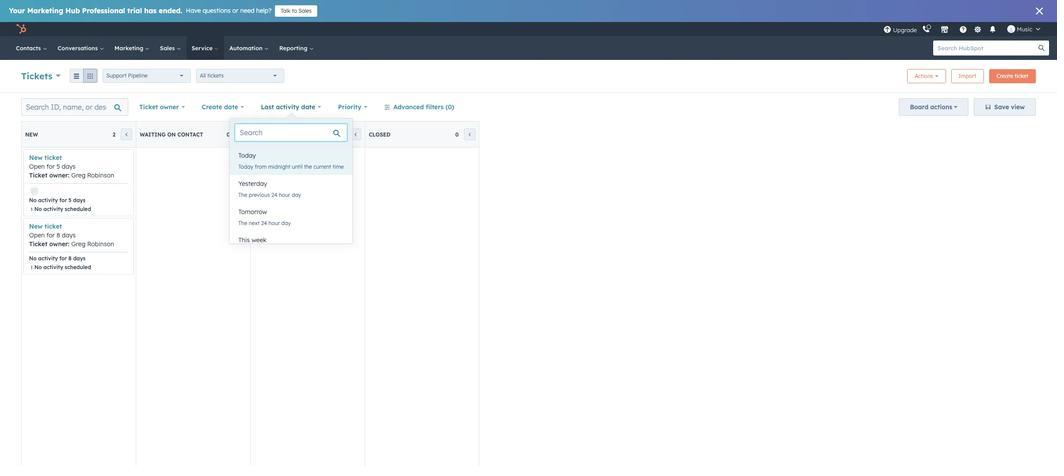 Task type: vqa. For each thing, say whether or not it's contained in the screenshot.


Task type: locate. For each thing, give the bounding box(es) containing it.
ticket inside "new ticket open for 5 days ticket owner : greg robinson"
[[45, 154, 62, 162]]

ticket inside 'button'
[[1015, 73, 1029, 79]]

1 vertical spatial 8
[[68, 255, 72, 262]]

1 horizontal spatial 8
[[68, 255, 72, 262]]

1 horizontal spatial 24
[[271, 192, 278, 198]]

the inside yesterday the previous 24 hour day
[[239, 192, 247, 198]]

automation link
[[224, 36, 274, 60]]

1 vertical spatial today
[[239, 164, 253, 170]]

(0)
[[446, 103, 455, 111]]

upgrade
[[894, 26, 917, 33]]

0 vertical spatial ticket
[[1015, 73, 1029, 79]]

previous
[[249, 192, 270, 198]]

for
[[47, 163, 55, 171], [59, 197, 67, 204], [47, 231, 55, 239], [59, 255, 67, 262]]

1 scheduled from the top
[[65, 206, 91, 213]]

0 vertical spatial no activity scheduled
[[34, 206, 91, 213]]

today today from midnight until the current time
[[239, 152, 344, 170]]

ticket inside "new ticket open for 5 days ticket owner : greg robinson"
[[29, 172, 47, 179]]

last
[[261, 103, 274, 111]]

open inside new ticket open for 8 days ticket owner : greg robinson
[[29, 231, 45, 239]]

open up no activity for 8 days
[[29, 231, 45, 239]]

1 robinson from the top
[[87, 172, 114, 179]]

waiting down ticket owner
[[140, 131, 166, 138]]

1 vertical spatial robinson
[[87, 240, 114, 248]]

notifications image
[[989, 26, 997, 34]]

priority button
[[332, 98, 373, 116]]

greg up no activity for 8 days
[[71, 240, 86, 248]]

tomorrow button
[[230, 203, 353, 221]]

2 no activity scheduled from the top
[[34, 264, 91, 271]]

new for new ticket open for 8 days ticket owner : greg robinson
[[29, 223, 43, 231]]

day up this week button on the left of the page
[[282, 220, 291, 227]]

day for tomorrow
[[282, 220, 291, 227]]

sales link
[[155, 36, 186, 60]]

days
[[62, 163, 76, 171], [73, 197, 85, 204], [62, 231, 76, 239], [73, 255, 86, 262]]

1 horizontal spatial sales
[[299, 7, 312, 14]]

menu containing music
[[883, 22, 1047, 36]]

0 horizontal spatial 5
[[57, 163, 60, 171]]

1 vertical spatial :
[[68, 240, 69, 248]]

waiting for waiting on us
[[254, 131, 280, 138]]

priority
[[338, 103, 362, 111]]

ticket inside "popup button"
[[139, 103, 158, 111]]

conversations link
[[52, 36, 109, 60]]

2 waiting from the left
[[254, 131, 280, 138]]

talk to sales button
[[275, 5, 318, 17]]

board
[[911, 103, 929, 111]]

hubspot link
[[11, 24, 33, 34]]

0 vertical spatial open
[[29, 163, 45, 171]]

greg
[[71, 172, 86, 179], [71, 240, 86, 248]]

activity down "new ticket open for 5 days ticket owner : greg robinson"
[[38, 197, 58, 204]]

yesterday
[[239, 180, 267, 188]]

24
[[271, 192, 278, 198], [261, 220, 267, 227]]

talk to sales
[[281, 7, 312, 14]]

0 vertical spatial create
[[997, 73, 1014, 79]]

ticket down no activity for 5 days
[[45, 223, 62, 231]]

day inside yesterday the previous 24 hour day
[[292, 192, 301, 198]]

0 vertical spatial 5
[[57, 163, 60, 171]]

day inside tomorrow the next 24 hour day
[[282, 220, 291, 227]]

24 inside yesterday the previous 24 hour day
[[271, 192, 278, 198]]

help?
[[256, 7, 272, 15]]

ticket for new ticket open for 8 days ticket owner : greg robinson
[[45, 223, 62, 231]]

list box containing today
[[230, 147, 353, 260]]

0 horizontal spatial 8
[[57, 231, 60, 239]]

1 vertical spatial 24
[[261, 220, 267, 227]]

tickets banner
[[21, 67, 1037, 84]]

trial
[[127, 6, 142, 15]]

1 waiting from the left
[[140, 131, 166, 138]]

create ticket button
[[990, 69, 1037, 83]]

24 right 'previous' at the left top of the page
[[271, 192, 278, 198]]

owner
[[160, 103, 179, 111], [49, 172, 68, 179], [49, 240, 68, 248]]

on
[[167, 131, 176, 138], [282, 131, 291, 138]]

0 vertical spatial day
[[292, 192, 301, 198]]

days down new ticket open for 8 days ticket owner : greg robinson
[[73, 255, 86, 262]]

robinson for new ticket open for 8 days ticket owner : greg robinson
[[87, 240, 114, 248]]

1 horizontal spatial marketing
[[115, 45, 145, 52]]

2 on from the left
[[282, 131, 291, 138]]

hour inside yesterday the previous 24 hour day
[[279, 192, 290, 198]]

for up no activity for 5 days
[[47, 163, 55, 171]]

24 right next
[[261, 220, 267, 227]]

0 vertical spatial greg
[[71, 172, 86, 179]]

music button
[[1003, 22, 1046, 36]]

1 vertical spatial new
[[29, 154, 43, 162]]

ticket down the support pipeline popup button
[[139, 103, 158, 111]]

1 0 from the left
[[227, 131, 230, 138]]

tomorrow
[[239, 208, 267, 216]]

owner up no activity for 8 days
[[49, 240, 68, 248]]

waiting down last
[[254, 131, 280, 138]]

Search search field
[[235, 124, 347, 142]]

1 vertical spatial sales
[[160, 45, 177, 52]]

5 inside "new ticket open for 5 days ticket owner : greg robinson"
[[57, 163, 60, 171]]

the
[[304, 164, 312, 170]]

day
[[292, 192, 301, 198], [282, 220, 291, 227]]

1 no activity scheduled from the top
[[34, 206, 91, 213]]

2 0 from the left
[[341, 131, 345, 138]]

0 vertical spatial today
[[239, 152, 256, 160]]

2 : from the top
[[68, 240, 69, 248]]

new inside "new ticket open for 5 days ticket owner : greg robinson"
[[29, 154, 43, 162]]

ticket
[[1015, 73, 1029, 79], [45, 154, 62, 162], [45, 223, 62, 231]]

1 horizontal spatial create
[[997, 73, 1014, 79]]

sales right to
[[299, 7, 312, 14]]

new inside new ticket open for 8 days ticket owner : greg robinson
[[29, 223, 43, 231]]

owner inside "new ticket open for 5 days ticket owner : greg robinson"
[[49, 172, 68, 179]]

activity right last
[[276, 103, 299, 111]]

1 vertical spatial greg
[[71, 240, 86, 248]]

create down all tickets
[[202, 103, 222, 111]]

2 date from the left
[[301, 103, 315, 111]]

1 vertical spatial hour
[[269, 220, 280, 227]]

hour up tomorrow button
[[279, 192, 290, 198]]

0 horizontal spatial date
[[224, 103, 238, 111]]

today left from
[[239, 164, 253, 170]]

help image
[[960, 26, 968, 34]]

24 inside tomorrow the next 24 hour day
[[261, 220, 267, 227]]

create for create date
[[202, 103, 222, 111]]

owner inside "popup button"
[[160, 103, 179, 111]]

owner up waiting on contact
[[160, 103, 179, 111]]

2 robinson from the top
[[87, 240, 114, 248]]

ticket inside new ticket open for 8 days ticket owner : greg robinson
[[29, 240, 47, 248]]

1 today from the top
[[239, 152, 256, 160]]

days up no activity for 8 days
[[62, 231, 76, 239]]

5
[[57, 163, 60, 171], [68, 197, 72, 204]]

filters
[[426, 103, 444, 111]]

2 scheduled from the top
[[65, 264, 91, 271]]

search image
[[1039, 45, 1045, 51]]

1 : from the top
[[68, 172, 69, 179]]

1 vertical spatial create
[[202, 103, 222, 111]]

5 down "new ticket open for 5 days ticket owner : greg robinson"
[[68, 197, 72, 204]]

greg inside new ticket open for 8 days ticket owner : greg robinson
[[71, 240, 86, 248]]

0 horizontal spatial day
[[282, 220, 291, 227]]

advanced filters (0) button
[[379, 98, 460, 116]]

24 for yesterday
[[271, 192, 278, 198]]

: inside "new ticket open for 5 days ticket owner : greg robinson"
[[68, 172, 69, 179]]

0 horizontal spatial create
[[202, 103, 222, 111]]

0 horizontal spatial on
[[167, 131, 176, 138]]

next
[[249, 220, 260, 227]]

2 open from the top
[[29, 231, 45, 239]]

1 new ticket link from the top
[[29, 154, 62, 162]]

owner for new ticket open for 5 days ticket owner : greg robinson
[[49, 172, 68, 179]]

: inside new ticket open for 8 days ticket owner : greg robinson
[[68, 240, 69, 248]]

activity down no activity for 5 days
[[43, 206, 63, 213]]

marketing left hub at the top
[[27, 6, 63, 15]]

1 vertical spatial the
[[239, 220, 247, 227]]

marketing
[[27, 6, 63, 15], [115, 45, 145, 52]]

contact
[[178, 131, 203, 138]]

for up no activity for 8 days
[[47, 231, 55, 239]]

robinson
[[87, 172, 114, 179], [87, 240, 114, 248]]

1 open from the top
[[29, 163, 45, 171]]

no activity scheduled down no activity for 8 days
[[34, 264, 91, 271]]

waiting for waiting on contact
[[140, 131, 166, 138]]

waiting
[[140, 131, 166, 138], [254, 131, 280, 138]]

0 horizontal spatial sales
[[160, 45, 177, 52]]

no
[[29, 197, 37, 204], [34, 206, 42, 213], [29, 255, 37, 262], [34, 264, 42, 271]]

1 vertical spatial scheduled
[[65, 264, 91, 271]]

1 horizontal spatial waiting
[[254, 131, 280, 138]]

date up "search" search box
[[301, 103, 315, 111]]

1 horizontal spatial 5
[[68, 197, 72, 204]]

2 vertical spatial owner
[[49, 240, 68, 248]]

group
[[69, 69, 97, 83]]

2 greg from the top
[[71, 240, 86, 248]]

2 vertical spatial new
[[29, 223, 43, 231]]

0 horizontal spatial 0
[[227, 131, 230, 138]]

no activity for 8 days
[[29, 255, 86, 262]]

menu
[[883, 22, 1047, 36]]

1 horizontal spatial date
[[301, 103, 315, 111]]

0 vertical spatial the
[[239, 192, 247, 198]]

scheduled for 8
[[65, 264, 91, 271]]

1 vertical spatial no activity scheduled
[[34, 264, 91, 271]]

the inside tomorrow the next 24 hour day
[[239, 220, 247, 227]]

0
[[227, 131, 230, 138], [341, 131, 345, 138], [456, 131, 459, 138]]

create up 'save view' button
[[997, 73, 1014, 79]]

: up no activity for 5 days
[[68, 172, 69, 179]]

0 vertical spatial owner
[[160, 103, 179, 111]]

0 vertical spatial 8
[[57, 231, 60, 239]]

no activity for 5 days
[[29, 197, 85, 204]]

new ticket link for 5 days
[[29, 154, 62, 162]]

0 horizontal spatial waiting
[[140, 131, 166, 138]]

marketing link
[[109, 36, 155, 60]]

marketing up support pipeline
[[115, 45, 145, 52]]

8 down new ticket open for 8 days ticket owner : greg robinson
[[68, 255, 72, 262]]

2 horizontal spatial 0
[[456, 131, 459, 138]]

create
[[997, 73, 1014, 79], [202, 103, 222, 111]]

no activity scheduled for 8
[[34, 264, 91, 271]]

robinson inside "new ticket open for 5 days ticket owner : greg robinson"
[[87, 172, 114, 179]]

date down all tickets popup button
[[224, 103, 238, 111]]

ticket up no activity for 5 days
[[29, 172, 47, 179]]

hour right next
[[269, 220, 280, 227]]

ticket for new ticket open for 8 days ticket owner : greg robinson
[[29, 240, 47, 248]]

open
[[29, 163, 45, 171], [29, 231, 45, 239]]

0 vertical spatial ticket
[[139, 103, 158, 111]]

0 vertical spatial new
[[25, 131, 38, 138]]

0 vertical spatial 24
[[271, 192, 278, 198]]

2 the from the top
[[239, 220, 247, 227]]

the left next
[[239, 220, 247, 227]]

open for new ticket open for 5 days ticket owner : greg robinson
[[29, 163, 45, 171]]

1 vertical spatial ticket
[[45, 154, 62, 162]]

Search ID, name, or description search field
[[21, 98, 128, 116]]

hour for tomorrow
[[269, 220, 280, 227]]

1 vertical spatial day
[[282, 220, 291, 227]]

date
[[224, 103, 238, 111], [301, 103, 315, 111]]

no activity scheduled
[[34, 206, 91, 213], [34, 264, 91, 271]]

1 horizontal spatial 0
[[341, 131, 345, 138]]

date inside create date popup button
[[224, 103, 238, 111]]

0 vertical spatial scheduled
[[65, 206, 91, 213]]

1 horizontal spatial day
[[292, 192, 301, 198]]

greg inside "new ticket open for 5 days ticket owner : greg robinson"
[[71, 172, 86, 179]]

5 up no activity for 5 days
[[57, 163, 60, 171]]

owner up no activity for 5 days
[[49, 172, 68, 179]]

day up tomorrow button
[[292, 192, 301, 198]]

1 on from the left
[[167, 131, 176, 138]]

1 greg from the top
[[71, 172, 86, 179]]

scheduled down no activity for 8 days
[[65, 264, 91, 271]]

1 the from the top
[[239, 192, 247, 198]]

robinson for new ticket open for 5 days ticket owner : greg robinson
[[87, 172, 114, 179]]

sales
[[299, 7, 312, 14], [160, 45, 177, 52]]

create inside popup button
[[202, 103, 222, 111]]

1 vertical spatial new ticket link
[[29, 223, 62, 231]]

on left the contact
[[167, 131, 176, 138]]

8 up no activity for 8 days
[[57, 231, 60, 239]]

2 vertical spatial ticket
[[45, 223, 62, 231]]

days up no activity for 5 days
[[62, 163, 76, 171]]

hour
[[279, 192, 290, 198], [269, 220, 280, 227]]

this week
[[239, 236, 267, 244]]

8 inside new ticket open for 8 days ticket owner : greg robinson
[[57, 231, 60, 239]]

us
[[292, 131, 299, 138]]

on left us
[[282, 131, 291, 138]]

0 vertical spatial sales
[[299, 7, 312, 14]]

0 vertical spatial hour
[[279, 192, 290, 198]]

sales left "service"
[[160, 45, 177, 52]]

support pipeline button
[[103, 69, 191, 83]]

0 vertical spatial new ticket link
[[29, 154, 62, 162]]

Search HubSpot search field
[[934, 41, 1042, 56]]

days inside "new ticket open for 5 days ticket owner : greg robinson"
[[62, 163, 76, 171]]

hour inside tomorrow the next 24 hour day
[[269, 220, 280, 227]]

last activity date
[[261, 103, 315, 111]]

or
[[232, 7, 239, 15]]

new
[[25, 131, 38, 138], [29, 154, 43, 162], [29, 223, 43, 231]]

new ticket link
[[29, 154, 62, 162], [29, 223, 62, 231]]

support pipeline
[[107, 72, 148, 79]]

on for contact
[[167, 131, 176, 138]]

save
[[995, 103, 1010, 111]]

0 horizontal spatial 24
[[261, 220, 267, 227]]

0 vertical spatial marketing
[[27, 6, 63, 15]]

1 vertical spatial owner
[[49, 172, 68, 179]]

save view
[[995, 103, 1026, 111]]

1 date from the left
[[224, 103, 238, 111]]

owner inside new ticket open for 8 days ticket owner : greg robinson
[[49, 240, 68, 248]]

: up no activity for 8 days
[[68, 240, 69, 248]]

scheduled down no activity for 5 days
[[65, 206, 91, 213]]

for down new ticket open for 8 days ticket owner : greg robinson
[[59, 255, 67, 262]]

questions
[[203, 7, 231, 15]]

list box
[[230, 147, 353, 260]]

the down yesterday
[[239, 192, 247, 198]]

: for 8
[[68, 240, 69, 248]]

for inside new ticket open for 8 days ticket owner : greg robinson
[[47, 231, 55, 239]]

hub
[[65, 6, 80, 15]]

open up no activity for 5 days
[[29, 163, 45, 171]]

2 new ticket link from the top
[[29, 223, 62, 231]]

yesterday the previous 24 hour day
[[239, 180, 301, 198]]

0 vertical spatial robinson
[[87, 172, 114, 179]]

today up from
[[239, 152, 256, 160]]

ticket up view
[[1015, 73, 1029, 79]]

1 horizontal spatial on
[[282, 131, 291, 138]]

actions button
[[908, 69, 946, 83]]

to
[[292, 7, 297, 14]]

ticket inside new ticket open for 8 days ticket owner : greg robinson
[[45, 223, 62, 231]]

until
[[292, 164, 303, 170]]

greg up no activity for 5 days
[[71, 172, 86, 179]]

ticket up no activity for 5 days
[[45, 154, 62, 162]]

create inside 'button'
[[997, 73, 1014, 79]]

today
[[239, 152, 256, 160], [239, 164, 253, 170]]

1 vertical spatial open
[[29, 231, 45, 239]]

2 vertical spatial ticket
[[29, 240, 47, 248]]

robinson inside new ticket open for 8 days ticket owner : greg robinson
[[87, 240, 114, 248]]

1 vertical spatial ticket
[[29, 172, 47, 179]]

0 vertical spatial :
[[68, 172, 69, 179]]

ticket up no activity for 8 days
[[29, 240, 47, 248]]

open inside "new ticket open for 5 days ticket owner : greg robinson"
[[29, 163, 45, 171]]

no activity scheduled down no activity for 5 days
[[34, 206, 91, 213]]



Task type: describe. For each thing, give the bounding box(es) containing it.
the for yesterday
[[239, 192, 247, 198]]

0 horizontal spatial marketing
[[27, 6, 63, 15]]

on for us
[[282, 131, 291, 138]]

support
[[107, 72, 127, 79]]

closed
[[369, 131, 391, 138]]

close image
[[1037, 7, 1044, 15]]

scheduled for 5
[[65, 206, 91, 213]]

sales inside button
[[299, 7, 312, 14]]

ticket for new ticket open for 5 days ticket owner : greg robinson
[[45, 154, 62, 162]]

marketplaces button
[[936, 22, 954, 36]]

this week button
[[230, 231, 353, 249]]

reporting link
[[274, 36, 319, 60]]

save view button
[[975, 98, 1037, 116]]

2
[[113, 131, 116, 138]]

activity down new ticket open for 8 days ticket owner : greg robinson
[[38, 255, 58, 262]]

actions
[[931, 103, 953, 111]]

notifications button
[[986, 22, 1001, 36]]

waiting on us
[[254, 131, 299, 138]]

: for 5
[[68, 172, 69, 179]]

new for new ticket open for 5 days ticket owner : greg robinson
[[29, 154, 43, 162]]

greg for 8
[[71, 240, 86, 248]]

your
[[9, 6, 25, 15]]

advanced filters (0)
[[394, 103, 455, 111]]

all tickets button
[[196, 69, 284, 83]]

ended.
[[159, 6, 182, 15]]

service
[[192, 45, 214, 52]]

ticket owner button
[[134, 98, 191, 116]]

view
[[1012, 103, 1026, 111]]

date inside last activity date dropdown button
[[301, 103, 315, 111]]

week
[[252, 236, 267, 244]]

need
[[240, 7, 255, 15]]

tomorrow the next 24 hour day
[[239, 208, 291, 227]]

marketplaces image
[[941, 26, 949, 34]]

music
[[1017, 26, 1033, 33]]

2 today from the top
[[239, 164, 253, 170]]

3 0 from the left
[[456, 131, 459, 138]]

calling icon button
[[919, 23, 934, 35]]

0 for us
[[341, 131, 345, 138]]

today button
[[230, 147, 353, 164]]

all
[[200, 72, 206, 79]]

ticket for new ticket open for 5 days ticket owner : greg robinson
[[29, 172, 47, 179]]

upgrade image
[[884, 26, 892, 34]]

have
[[186, 7, 201, 15]]

hubspot image
[[16, 24, 26, 34]]

1 vertical spatial marketing
[[115, 45, 145, 52]]

service link
[[186, 36, 224, 60]]

midnight
[[268, 164, 291, 170]]

new ticket link for 8 days
[[29, 223, 62, 231]]

for inside "new ticket open for 5 days ticket owner : greg robinson"
[[47, 163, 55, 171]]

1 vertical spatial 5
[[68, 197, 72, 204]]

greg for 5
[[71, 172, 86, 179]]

group inside tickets banner
[[69, 69, 97, 83]]

last activity date button
[[255, 98, 327, 116]]

actions
[[915, 73, 934, 79]]

reporting
[[279, 45, 309, 52]]

owner for new ticket open for 8 days ticket owner : greg robinson
[[49, 240, 68, 248]]

create date
[[202, 103, 238, 111]]

days inside new ticket open for 8 days ticket owner : greg robinson
[[62, 231, 76, 239]]

greg robinson image
[[1008, 25, 1016, 33]]

open for new ticket open for 8 days ticket owner : greg robinson
[[29, 231, 45, 239]]

automation
[[229, 45, 264, 52]]

contacts
[[16, 45, 43, 52]]

this
[[239, 236, 250, 244]]

tickets
[[21, 70, 52, 81]]

search button
[[1035, 41, 1050, 56]]

ticket for create ticket
[[1015, 73, 1029, 79]]

help button
[[956, 22, 971, 36]]

create date button
[[196, 98, 250, 116]]

0 for contact
[[227, 131, 230, 138]]

hour for yesterday
[[279, 192, 290, 198]]

from
[[255, 164, 267, 170]]

import button
[[952, 69, 984, 83]]

import
[[959, 73, 977, 79]]

tickets
[[207, 72, 224, 79]]

tickets button
[[21, 69, 61, 82]]

talk
[[281, 7, 291, 14]]

pipeline
[[128, 72, 148, 79]]

activity inside dropdown button
[[276, 103, 299, 111]]

create ticket
[[997, 73, 1029, 79]]

time
[[333, 164, 344, 170]]

board actions
[[911, 103, 953, 111]]

all tickets
[[200, 72, 224, 79]]

contacts link
[[11, 36, 52, 60]]

advanced
[[394, 103, 424, 111]]

create for create ticket
[[997, 73, 1014, 79]]

no activity scheduled for 5
[[34, 206, 91, 213]]

settings image
[[975, 26, 982, 34]]

current
[[314, 164, 331, 170]]

activity down no activity for 8 days
[[43, 264, 63, 271]]

new ticket open for 8 days ticket owner : greg robinson
[[29, 223, 114, 248]]

conversations
[[58, 45, 100, 52]]

waiting on contact
[[140, 131, 203, 138]]

has
[[144, 6, 157, 15]]

new ticket open for 5 days ticket owner : greg robinson
[[29, 154, 114, 179]]

the for tomorrow
[[239, 220, 247, 227]]

board actions button
[[900, 98, 969, 116]]

new for new
[[25, 131, 38, 138]]

24 for tomorrow
[[261, 220, 267, 227]]

your marketing hub professional trial has ended. have questions or need help?
[[9, 6, 272, 15]]

day for yesterday
[[292, 192, 301, 198]]

settings link
[[973, 24, 984, 34]]

days down "new ticket open for 5 days ticket owner : greg robinson"
[[73, 197, 85, 204]]

ticket owner
[[139, 103, 179, 111]]

calling icon image
[[923, 26, 931, 34]]

for down "new ticket open for 5 days ticket owner : greg robinson"
[[59, 197, 67, 204]]

professional
[[82, 6, 125, 15]]



